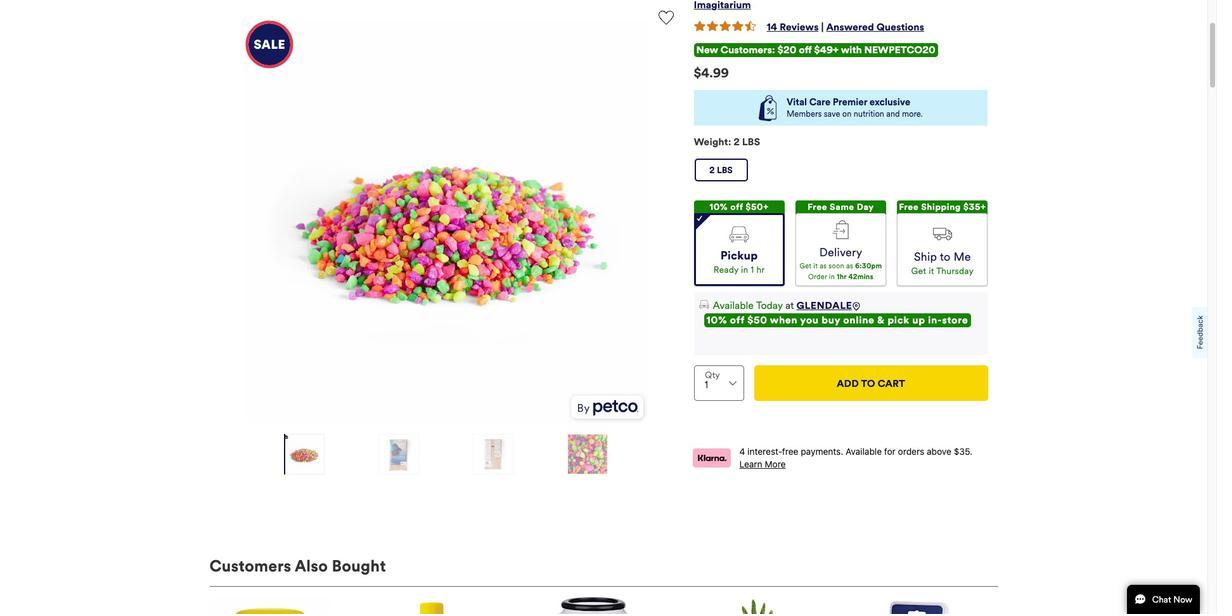 Task type: describe. For each thing, give the bounding box(es) containing it.
in-
[[929, 314, 943, 326]]

up
[[913, 314, 926, 326]]

in inside pickup ready in 1 hr
[[742, 264, 749, 275]]

2 lbs
[[710, 165, 733, 176]]

klarna badge image
[[693, 449, 731, 468]]

1hr
[[837, 273, 847, 281]]

it inside ship to me get it thursday
[[929, 266, 935, 277]]

available inside 4 interest-free payments. available for orders above $35. learn more
[[846, 446, 882, 457]]

free for ship to me
[[900, 202, 919, 213]]

you
[[801, 314, 819, 326]]

icon pickup store image for available today
[[699, 299, 710, 310]]

$20
[[778, 44, 797, 56]]

answered questions link
[[827, 21, 925, 33]]

$49+
[[815, 44, 839, 56]]

10% off $50 when you buy online & pick up in-store
[[707, 314, 969, 326]]

glendale button
[[797, 298, 853, 313]]

new customers: $20 off $49+ with newpetco20
[[697, 44, 936, 56]]

imagitarium rainbow confetti aquatic gravel, 2 lbs. - thumbnail-4 image
[[568, 434, 608, 474]]

2 as from the left
[[847, 262, 854, 270]]

payments.
[[801, 446, 844, 457]]

pickup
[[721, 248, 758, 262]]

with
[[842, 44, 863, 56]]

glendale
[[797, 299, 853, 311]]

get inside ship to me get it thursday
[[912, 266, 927, 277]]

reviews
[[780, 21, 819, 33]]

delivery
[[820, 246, 863, 260]]

4 interest-free payments. available for orders above $35. learn more
[[740, 446, 973, 470]]

answered
[[827, 21, 875, 33]]

to
[[862, 377, 876, 389]]

variation-2 LBS radio
[[695, 159, 748, 182]]

2 inside 2 lbs "option"
[[710, 165, 715, 176]]

also
[[295, 556, 328, 576]]

members
[[787, 109, 822, 119]]

above
[[927, 446, 952, 457]]

soon
[[829, 262, 845, 270]]

1
[[751, 264, 755, 275]]

imagitarium rainbow confetti aquatic gravel, 2 lbs. - carousel image #1 image
[[245, 20, 649, 424]]

store
[[943, 314, 969, 326]]

42mins
[[849, 273, 874, 281]]

option group containing delivery
[[694, 200, 989, 286]]

ship to me get it thursday
[[912, 250, 974, 277]]

customers:
[[721, 44, 776, 56]]

0 vertical spatial available
[[713, 299, 754, 311]]

imagitarium rainbow confetti aquatic gravel, 2 lbs. - thumbnail-1 image
[[285, 434, 324, 474]]

customers also bought
[[210, 556, 386, 576]]

cart
[[878, 377, 906, 389]]

learn more button
[[740, 459, 786, 470]]

free
[[783, 446, 799, 457]]

weight
[[694, 136, 729, 148]]

off for $50
[[730, 314, 745, 326]]

10% off $50+
[[710, 202, 769, 213]]

today
[[757, 299, 783, 311]]

add
[[837, 377, 859, 389]]

pickup ready in 1 hr
[[714, 248, 765, 275]]

ship
[[915, 250, 938, 264]]

delivery-method-Delivery-[object Object] radio
[[796, 213, 887, 286]]

add to cart
[[837, 377, 906, 389]]

buy
[[822, 314, 841, 326]]

shipping
[[922, 202, 962, 213]]

and
[[887, 109, 901, 119]]

in inside delivery get it as soon as 6:30pm order in 1hr 42mins
[[830, 273, 835, 281]]

new
[[697, 44, 719, 56]]

free shipping $35+
[[900, 202, 987, 213]]

orders
[[899, 446, 925, 457]]

10% for 10% off $50+
[[710, 202, 728, 213]]

pick
[[888, 314, 910, 326]]

bought
[[332, 556, 386, 576]]

icon check success 4 image
[[697, 215, 703, 221]]

newpetco20
[[865, 44, 936, 56]]

14 reviews | answered questions
[[767, 21, 925, 33]]

get inside delivery get it as soon as 6:30pm order in 1hr 42mins
[[800, 262, 812, 270]]

lbs inside "option"
[[717, 165, 733, 176]]



Task type: locate. For each thing, give the bounding box(es) containing it.
1 horizontal spatial free
[[900, 202, 919, 213]]

0 horizontal spatial free
[[808, 202, 828, 213]]

me
[[954, 250, 972, 264]]

customers
[[210, 556, 292, 576]]

10% down 2 lbs
[[710, 202, 728, 213]]

delivery-method-Ship to Me-Get it Thursday radio
[[898, 213, 989, 286]]

10%
[[710, 202, 728, 213], [707, 314, 728, 326]]

order
[[809, 273, 828, 281]]

in left 1hr
[[830, 273, 835, 281]]

available today at glendale
[[713, 299, 853, 311]]

save
[[824, 109, 841, 119]]

14
[[767, 21, 778, 33]]

0 vertical spatial 10%
[[710, 202, 728, 213]]

0 horizontal spatial get
[[800, 262, 812, 270]]

|
[[822, 21, 824, 33]]

nutrition
[[854, 109, 885, 119]]

icon delivery pin image
[[853, 302, 862, 311]]

online
[[844, 314, 875, 326]]

at
[[786, 299, 794, 311]]

off
[[799, 44, 812, 56], [731, 202, 744, 213], [730, 314, 745, 326]]

add to cart button
[[755, 366, 989, 401]]

1 horizontal spatial in
[[830, 273, 835, 281]]

weight : 2 lbs
[[694, 136, 761, 148]]

10% for 10% off $50 when you buy online & pick up in-store
[[707, 314, 728, 326]]

0 horizontal spatial available
[[713, 299, 754, 311]]

free for delivery
[[808, 202, 828, 213]]

1 vertical spatial off
[[731, 202, 744, 213]]

free left same
[[808, 202, 828, 213]]

it down ship
[[929, 266, 935, 277]]

icon carat down image
[[729, 381, 737, 386]]

$50+
[[746, 202, 769, 213]]

icon pickup store image
[[730, 226, 749, 242], [699, 299, 710, 310]]

0 horizontal spatial 2
[[710, 165, 715, 176]]

option group
[[694, 200, 989, 286]]

0 vertical spatial icon pickup store image
[[730, 226, 749, 242]]

thursday
[[937, 266, 974, 277]]

vital care premier exclusive members save on nutrition and more.
[[787, 96, 924, 119]]

$35+
[[964, 202, 987, 213], [830, 216, 853, 226]]

2 free from the left
[[900, 202, 919, 213]]

1 vertical spatial lbs
[[717, 165, 733, 176]]

more.
[[903, 109, 924, 119]]

1 horizontal spatial get
[[912, 266, 927, 277]]

$35+ inside free same day $35+
[[830, 216, 853, 226]]

1 vertical spatial available
[[846, 446, 882, 457]]

1 vertical spatial 10%
[[707, 314, 728, 326]]

0 vertical spatial off
[[799, 44, 812, 56]]

questions
[[877, 21, 925, 33]]

6:30pm
[[856, 262, 883, 270]]

1 horizontal spatial lbs
[[743, 136, 761, 148]]

it
[[814, 262, 818, 270], [929, 266, 935, 277]]

it inside delivery get it as soon as 6:30pm order in 1hr 42mins
[[814, 262, 818, 270]]

delivery-method-Pickup-Ready in 1 hr radio
[[694, 213, 785, 286]]

free
[[808, 202, 828, 213], [900, 202, 919, 213]]

lbs right :
[[743, 136, 761, 148]]

day
[[857, 202, 875, 213]]

1 horizontal spatial icon pickup store image
[[730, 226, 749, 242]]

2 vertical spatial off
[[730, 314, 745, 326]]

2
[[734, 136, 740, 148], [710, 165, 715, 176]]

off for $50+
[[731, 202, 744, 213]]

0 horizontal spatial it
[[814, 262, 818, 270]]

10% left $50
[[707, 314, 728, 326]]

&
[[878, 314, 886, 326]]

:
[[729, 136, 732, 148]]

1 horizontal spatial $35+
[[964, 202, 987, 213]]

$35+ right "shipping"
[[964, 202, 987, 213]]

delivery get it as soon as 6:30pm order in 1hr 42mins
[[800, 246, 883, 281]]

0 vertical spatial 2
[[734, 136, 740, 148]]

to
[[941, 250, 951, 264]]

available left "for" in the bottom right of the page
[[846, 446, 882, 457]]

as right soon
[[847, 262, 854, 270]]

exclusive
[[870, 96, 911, 108]]

$4.99
[[694, 65, 729, 81]]

as up order
[[820, 262, 827, 270]]

0 horizontal spatial icon pickup store image
[[699, 299, 710, 310]]

ready
[[714, 264, 739, 275]]

get down ship
[[912, 266, 927, 277]]

1 horizontal spatial it
[[929, 266, 935, 277]]

0 horizontal spatial lbs
[[717, 165, 733, 176]]

0 horizontal spatial $35+
[[830, 216, 853, 226]]

1 vertical spatial $35+
[[830, 216, 853, 226]]

free same day $35+
[[808, 202, 875, 226]]

it up order
[[814, 262, 818, 270]]

available up $50
[[713, 299, 754, 311]]

on
[[843, 109, 852, 119]]

0 horizontal spatial in
[[742, 264, 749, 275]]

2 down weight
[[710, 165, 715, 176]]

$35.
[[955, 446, 973, 457]]

1 free from the left
[[808, 202, 828, 213]]

when
[[771, 314, 798, 326]]

1 vertical spatial icon pickup store image
[[699, 299, 710, 310]]

hr
[[757, 264, 765, 275]]

$50
[[748, 314, 768, 326]]

1 horizontal spatial as
[[847, 262, 854, 270]]

icon pickup store image for pickup
[[730, 226, 749, 242]]

get
[[800, 262, 812, 270], [912, 266, 927, 277]]

care
[[810, 96, 831, 108]]

more
[[765, 459, 786, 470]]

lbs down weight : 2 lbs
[[717, 165, 733, 176]]

2 right :
[[734, 136, 740, 148]]

off left $50
[[730, 314, 745, 326]]

premier
[[833, 96, 868, 108]]

for
[[885, 446, 896, 457]]

free inside free same day $35+
[[808, 202, 828, 213]]

1 horizontal spatial available
[[846, 446, 882, 457]]

lbs
[[743, 136, 761, 148], [717, 165, 733, 176]]

free left "shipping"
[[900, 202, 919, 213]]

imagitarium rainbow confetti aquatic gravel, 2 lbs. - thumbnail-3 image
[[474, 434, 513, 474]]

imagitarium rainbow confetti aquatic gravel, 2 lbs. - thumbnail-2 image
[[379, 434, 419, 474]]

get up order
[[800, 262, 812, 270]]

1 vertical spatial 2
[[710, 165, 715, 176]]

icon pickup store image inside delivery-method-pickup-ready in 1 hr option
[[730, 226, 749, 242]]

in left 1
[[742, 264, 749, 275]]

learn
[[740, 459, 763, 470]]

1 as from the left
[[820, 262, 827, 270]]

as
[[820, 262, 827, 270], [847, 262, 854, 270]]

0 vertical spatial lbs
[[743, 136, 761, 148]]

same
[[830, 202, 855, 213]]

in
[[742, 264, 749, 275], [830, 273, 835, 281]]

0 vertical spatial $35+
[[964, 202, 987, 213]]

off right $20
[[799, 44, 812, 56]]

interest-
[[748, 446, 783, 457]]

$35+ down same
[[830, 216, 853, 226]]

0 horizontal spatial as
[[820, 262, 827, 270]]

1 horizontal spatial 2
[[734, 136, 740, 148]]

vital
[[787, 96, 808, 108]]

off left $50+
[[731, 202, 744, 213]]

4
[[740, 446, 746, 457]]



Task type: vqa. For each thing, say whether or not it's contained in the screenshot.
Add To Cart "BUTTON"
yes



